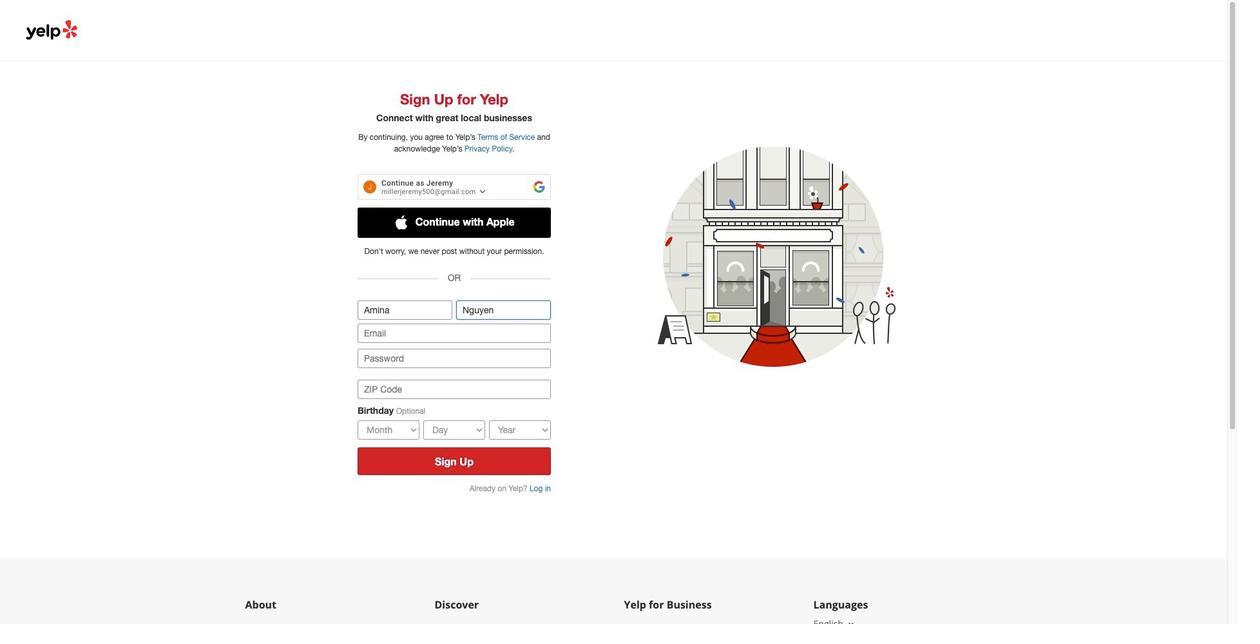 Task type: describe. For each thing, give the bounding box(es) containing it.
First Name text field
[[358, 301, 453, 320]]

16 chevron down v2 image
[[846, 619, 857, 624]]



Task type: vqa. For each thing, say whether or not it's contained in the screenshot.
business? corresponding to Crabby
no



Task type: locate. For each thing, give the bounding box(es) containing it.
Email email field
[[358, 324, 551, 343]]

Password password field
[[358, 349, 551, 368]]

Last Name text field
[[456, 301, 551, 320]]

ZIP Code text field
[[358, 380, 551, 399]]



